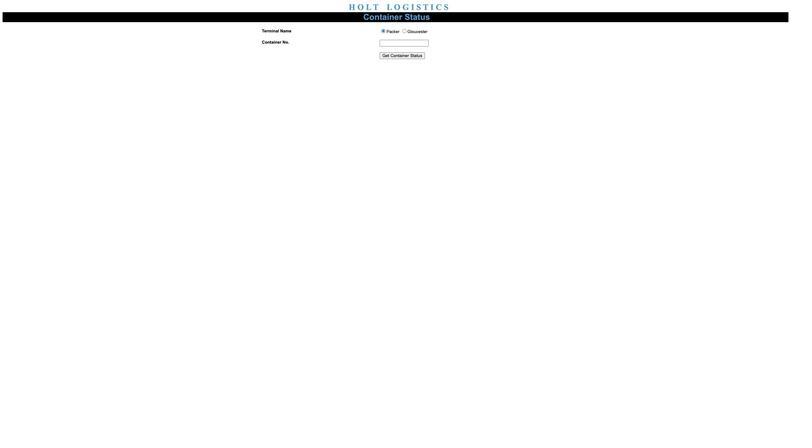 Task type: describe. For each thing, give the bounding box(es) containing it.
packer
[[387, 29, 401, 34]]

2 o from the left
[[394, 3, 401, 12]]

name
[[280, 29, 292, 33]]

g
[[403, 3, 409, 12]]

h
[[349, 3, 356, 12]]

terminal
[[262, 29, 279, 33]]

terminal name
[[262, 29, 292, 33]]

status
[[405, 12, 431, 22]]

l
[[366, 3, 372, 12]]

t    l
[[373, 3, 392, 12]]

c
[[436, 3, 442, 12]]

2 i from the left
[[431, 3, 434, 12]]

no.
[[283, 40, 290, 45]]

2 s from the left
[[444, 3, 449, 12]]



Task type: locate. For each thing, give the bounding box(es) containing it.
1 horizontal spatial s
[[444, 3, 449, 12]]

0 horizontal spatial container
[[262, 40, 282, 45]]

i right t
[[431, 3, 434, 12]]

0 horizontal spatial i
[[411, 3, 415, 12]]

1 horizontal spatial i
[[431, 3, 434, 12]]

None submit
[[380, 52, 425, 59]]

0 horizontal spatial s
[[417, 3, 421, 12]]

container
[[364, 12, 403, 22], [262, 40, 282, 45]]

gloucester
[[408, 29, 428, 34]]

1 horizontal spatial o
[[394, 3, 401, 12]]

s
[[417, 3, 421, 12], [444, 3, 449, 12]]

0 horizontal spatial o
[[358, 3, 364, 12]]

i right g
[[411, 3, 415, 12]]

o
[[358, 3, 364, 12], [394, 3, 401, 12]]

container down t    l
[[364, 12, 403, 22]]

1 vertical spatial container
[[262, 40, 282, 45]]

1 horizontal spatial container
[[364, 12, 403, 22]]

i
[[411, 3, 415, 12], [431, 3, 434, 12]]

None radio
[[403, 29, 407, 33]]

o left g
[[394, 3, 401, 12]]

1 o from the left
[[358, 3, 364, 12]]

h          o l t    l o g i s t i c s container          status
[[349, 3, 449, 22]]

o left l
[[358, 3, 364, 12]]

None radio
[[382, 29, 386, 33]]

s left t
[[417, 3, 421, 12]]

s right c
[[444, 3, 449, 12]]

container inside h          o l t    l o g i s t i c s container          status
[[364, 12, 403, 22]]

1 s from the left
[[417, 3, 421, 12]]

container down terminal
[[262, 40, 282, 45]]

t
[[423, 3, 429, 12]]

container no.
[[262, 40, 290, 45]]

1 i from the left
[[411, 3, 415, 12]]

0 vertical spatial container
[[364, 12, 403, 22]]

None field
[[380, 40, 429, 47]]



